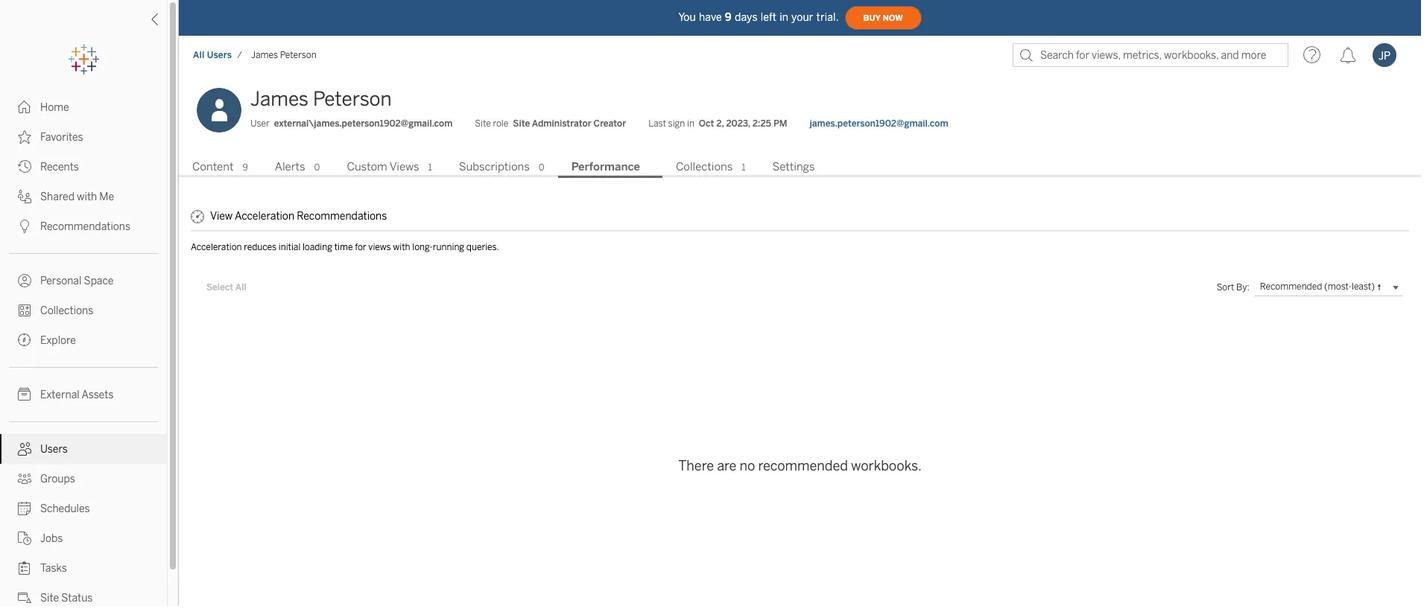 Task type: describe. For each thing, give the bounding box(es) containing it.
select
[[206, 282, 233, 293]]

personal
[[40, 275, 82, 288]]

0 for alerts
[[314, 162, 320, 173]]

james peterson main content
[[179, 75, 1421, 607]]

least)
[[1352, 282, 1375, 292]]

select all
[[206, 282, 246, 293]]

groups link
[[0, 464, 167, 494]]

external\james.peterson1902@gmail.com
[[274, 118, 453, 129]]

by:
[[1236, 282, 1250, 293]]

sort by:
[[1217, 282, 1250, 293]]

loading
[[303, 242, 332, 253]]

0 vertical spatial peterson
[[280, 50, 316, 60]]

by text only_f5he34f image for home
[[18, 101, 31, 114]]

administrator
[[532, 118, 591, 129]]

2,
[[716, 118, 724, 129]]

by text only_f5he34f image for personal space
[[18, 274, 31, 288]]

subscriptions
[[459, 160, 530, 174]]

jobs
[[40, 533, 63, 546]]

you
[[678, 11, 696, 23]]

users link
[[0, 434, 167, 464]]

buy now button
[[845, 6, 922, 30]]

user
[[250, 118, 270, 129]]

by text only_f5he34f image for tasks
[[18, 562, 31, 575]]

collections inside sub-spaces tab list
[[676, 160, 733, 174]]

sort
[[1217, 282, 1234, 293]]

last
[[648, 118, 666, 129]]

1 for collections
[[742, 162, 746, 173]]

for
[[355, 242, 366, 253]]

now
[[883, 13, 903, 23]]

by text only_f5he34f image for recommendations
[[18, 220, 31, 233]]

by text only_f5he34f image for groups
[[18, 472, 31, 486]]

by text only_f5he34f image for users
[[18, 443, 31, 456]]

settings
[[772, 160, 815, 174]]

buy
[[863, 13, 881, 23]]

shared with me
[[40, 191, 114, 203]]

time
[[334, 242, 353, 253]]

there are no recommended workbooks.
[[678, 459, 922, 475]]

there
[[678, 459, 714, 475]]

2023,
[[726, 118, 750, 129]]

9 inside sub-spaces tab list
[[243, 162, 248, 173]]

site for site status
[[40, 592, 59, 605]]

view
[[210, 210, 233, 223]]

schedules link
[[0, 494, 167, 524]]

recommended
[[758, 459, 848, 475]]

all users /
[[193, 50, 242, 60]]

0 vertical spatial in
[[780, 11, 789, 23]]

with inside james peterson main content
[[393, 242, 410, 253]]

shared
[[40, 191, 74, 203]]

0 vertical spatial acceleration
[[235, 210, 294, 223]]

2:25
[[753, 118, 771, 129]]

explore
[[40, 335, 76, 347]]

views
[[368, 242, 391, 253]]

creator
[[594, 118, 626, 129]]

by text only_f5he34f image for schedules
[[18, 502, 31, 516]]

site role site administrator creator
[[475, 118, 626, 129]]

0 vertical spatial 9
[[725, 11, 732, 23]]

by text only_f5he34f image for site status
[[18, 592, 31, 605]]

alerts
[[275, 160, 305, 174]]

by text only_f5he34f image for collections
[[18, 304, 31, 317]]

recommendations inside james peterson main content
[[297, 210, 387, 223]]

collections link
[[0, 296, 167, 326]]

space
[[84, 275, 114, 288]]

me
[[99, 191, 114, 203]]

recommended (most-least) button
[[1254, 279, 1403, 297]]

external assets
[[40, 389, 114, 402]]

assets
[[82, 389, 114, 402]]

your
[[791, 11, 813, 23]]

schedules
[[40, 503, 90, 516]]

james.peterson1902@gmail.com link
[[810, 117, 948, 130]]

left
[[761, 11, 777, 23]]

initial
[[279, 242, 301, 253]]

james.peterson1902@gmail.com
[[810, 118, 948, 129]]

custom
[[347, 160, 387, 174]]

sign
[[668, 118, 685, 129]]

status
[[61, 592, 93, 605]]



Task type: locate. For each thing, give the bounding box(es) containing it.
recommended (most-least)
[[1260, 282, 1375, 292]]

personal space
[[40, 275, 114, 288]]

0 horizontal spatial 1
[[428, 162, 432, 173]]

1 horizontal spatial collections
[[676, 160, 733, 174]]

9
[[725, 11, 732, 23], [243, 162, 248, 173]]

acceleration
[[235, 210, 294, 223], [191, 242, 242, 253]]

days
[[735, 11, 758, 23]]

7 by text only_f5he34f image from the top
[[18, 472, 31, 486]]

james
[[251, 50, 278, 60], [250, 87, 309, 111]]

users inside main navigation. press the up and down arrow keys to access links. element
[[40, 443, 68, 456]]

james up user
[[250, 87, 309, 111]]

personal space link
[[0, 266, 167, 296]]

0 vertical spatial all
[[193, 50, 205, 60]]

site status link
[[0, 584, 167, 607]]

by text only_f5he34f image for shared with me
[[18, 190, 31, 203]]

no
[[740, 459, 755, 475]]

(most-
[[1324, 282, 1352, 292]]

james peterson element
[[247, 50, 321, 60]]

1 vertical spatial with
[[393, 242, 410, 253]]

0 horizontal spatial in
[[687, 118, 694, 129]]

site
[[475, 118, 491, 129], [513, 118, 530, 129], [40, 592, 59, 605]]

pm
[[773, 118, 787, 129]]

by text only_f5he34f image inside external assets "link"
[[18, 388, 31, 402]]

8 by text only_f5he34f image from the top
[[18, 532, 31, 546]]

collections
[[676, 160, 733, 174], [40, 305, 93, 317]]

have
[[699, 11, 722, 23]]

Search for views, metrics, workbooks, and more text field
[[1013, 43, 1288, 67]]

1 vertical spatial james peterson
[[250, 87, 392, 111]]

james inside main content
[[250, 87, 309, 111]]

2 by text only_f5he34f image from the top
[[18, 190, 31, 203]]

by text only_f5he34f image inside the personal space link
[[18, 274, 31, 288]]

site right role
[[513, 118, 530, 129]]

you have 9 days left in your trial.
[[678, 11, 839, 23]]

with left the long-
[[393, 242, 410, 253]]

by text only_f5he34f image left home
[[18, 101, 31, 114]]

recommendations up time
[[297, 210, 387, 223]]

0 vertical spatial with
[[77, 191, 97, 203]]

users
[[207, 50, 232, 60], [40, 443, 68, 456]]

users up the 'groups'
[[40, 443, 68, 456]]

0 horizontal spatial recommendations
[[40, 221, 130, 233]]

collections inside main navigation. press the up and down arrow keys to access links. element
[[40, 305, 93, 317]]

external assets link
[[0, 380, 167, 410]]

home link
[[0, 92, 167, 122]]

acceleration down "view"
[[191, 242, 242, 253]]

shared with me link
[[0, 182, 167, 212]]

by text only_f5he34f image inside groups link
[[18, 472, 31, 486]]

running
[[433, 242, 464, 253]]

peterson
[[280, 50, 316, 60], [313, 87, 392, 111]]

site left status
[[40, 592, 59, 605]]

workbooks.
[[851, 459, 922, 475]]

acceleration reduces initial loading time for views with long-running queries.
[[191, 242, 499, 253]]

0 right alerts
[[314, 162, 320, 173]]

home
[[40, 101, 69, 114]]

4 by text only_f5he34f image from the top
[[18, 304, 31, 317]]

recommendations down shared with me link
[[40, 221, 130, 233]]

1 1 from the left
[[428, 162, 432, 173]]

by text only_f5he34f image inside schedules link
[[18, 502, 31, 516]]

oct
[[699, 118, 714, 129]]

1 horizontal spatial in
[[780, 11, 789, 23]]

by text only_f5he34f image for external assets
[[18, 388, 31, 402]]

1 horizontal spatial users
[[207, 50, 232, 60]]

by text only_f5he34f image inside site status link
[[18, 592, 31, 605]]

0 horizontal spatial 0
[[314, 162, 320, 173]]

1 by text only_f5he34f image from the top
[[18, 101, 31, 114]]

external
[[40, 389, 79, 402]]

tasks
[[40, 563, 67, 575]]

0 vertical spatial collections
[[676, 160, 733, 174]]

user external\james.peterson1902@gmail.com
[[250, 118, 453, 129]]

by text only_f5he34f image left 'site status'
[[18, 592, 31, 605]]

0 vertical spatial users
[[207, 50, 232, 60]]

0 horizontal spatial 9
[[243, 162, 248, 173]]

favorites link
[[0, 122, 167, 152]]

all users link
[[192, 49, 233, 61]]

0 horizontal spatial all
[[193, 50, 205, 60]]

users left /
[[207, 50, 232, 60]]

all inside 'button'
[[235, 282, 246, 293]]

1 vertical spatial collections
[[40, 305, 93, 317]]

1
[[428, 162, 432, 173], [742, 162, 746, 173]]

0 horizontal spatial site
[[40, 592, 59, 605]]

site for site role site administrator creator
[[475, 118, 491, 129]]

4 by text only_f5he34f image from the top
[[18, 334, 31, 347]]

recents link
[[0, 152, 167, 182]]

0 horizontal spatial users
[[40, 443, 68, 456]]

0 horizontal spatial with
[[77, 191, 97, 203]]

reduces
[[244, 242, 277, 253]]

james right /
[[251, 50, 278, 60]]

1 vertical spatial all
[[235, 282, 246, 293]]

view acceleration recommendations
[[210, 210, 387, 223]]

2 0 from the left
[[539, 162, 545, 173]]

by text only_f5he34f image left the schedules
[[18, 502, 31, 516]]

tasks link
[[0, 554, 167, 584]]

views
[[390, 160, 419, 174]]

1 vertical spatial 9
[[243, 162, 248, 173]]

0 vertical spatial james
[[251, 50, 278, 60]]

james peterson
[[251, 50, 316, 60], [250, 87, 392, 111]]

6 by text only_f5he34f image from the top
[[18, 592, 31, 605]]

0
[[314, 162, 320, 173], [539, 162, 545, 173]]

1 0 from the left
[[314, 162, 320, 173]]

by text only_f5he34f image left personal
[[18, 274, 31, 288]]

performance
[[571, 160, 640, 174]]

sub-spaces tab list
[[179, 159, 1421, 178]]

peterson up user external\james.peterson1902@gmail.com
[[313, 87, 392, 111]]

with left me
[[77, 191, 97, 203]]

by text only_f5he34f image for jobs
[[18, 532, 31, 546]]

1 horizontal spatial with
[[393, 242, 410, 253]]

recommendations
[[297, 210, 387, 223], [40, 221, 130, 233]]

1 right views
[[428, 162, 432, 173]]

favorites
[[40, 131, 83, 144]]

2 by text only_f5he34f image from the top
[[18, 160, 31, 174]]

2 horizontal spatial site
[[513, 118, 530, 129]]

peterson right /
[[280, 50, 316, 60]]

by text only_f5he34f image for explore
[[18, 334, 31, 347]]

1 horizontal spatial recommendations
[[297, 210, 387, 223]]

1 horizontal spatial all
[[235, 282, 246, 293]]

with inside main navigation. press the up and down arrow keys to access links. element
[[77, 191, 97, 203]]

james peterson up user external\james.peterson1902@gmail.com
[[250, 87, 392, 111]]

by text only_f5he34f image inside jobs link
[[18, 532, 31, 546]]

james peterson right /
[[251, 50, 316, 60]]

recommended
[[1260, 282, 1322, 292]]

9 left the days
[[725, 11, 732, 23]]

1 horizontal spatial 0
[[539, 162, 545, 173]]

in right sign
[[687, 118, 694, 129]]

1 horizontal spatial site
[[475, 118, 491, 129]]

long-
[[412, 242, 433, 253]]

site status
[[40, 592, 93, 605]]

recommendations inside main navigation. press the up and down arrow keys to access links. element
[[40, 221, 130, 233]]

by text only_f5he34f image
[[18, 101, 31, 114], [18, 190, 31, 203], [18, 274, 31, 288], [18, 334, 31, 347], [18, 502, 31, 516], [18, 592, 31, 605]]

0 down site role site administrator creator
[[539, 162, 545, 173]]

5 by text only_f5he34f image from the top
[[18, 502, 31, 516]]

in inside james peterson main content
[[687, 118, 694, 129]]

0 for subscriptions
[[539, 162, 545, 173]]

are
[[717, 459, 737, 475]]

2 1 from the left
[[742, 162, 746, 173]]

all left /
[[193, 50, 205, 60]]

custom views
[[347, 160, 419, 174]]

3 by text only_f5he34f image from the top
[[18, 220, 31, 233]]

by text only_f5he34f image for favorites
[[18, 130, 31, 144]]

jobs link
[[0, 524, 167, 554]]

1 vertical spatial acceleration
[[191, 242, 242, 253]]

by text only_f5he34f image inside recents link
[[18, 160, 31, 174]]

9 right content
[[243, 162, 248, 173]]

all right select
[[235, 282, 246, 293]]

acceleration up reduces
[[235, 210, 294, 223]]

3 by text only_f5he34f image from the top
[[18, 274, 31, 288]]

by text only_f5he34f image inside tasks link
[[18, 562, 31, 575]]

explore link
[[0, 326, 167, 355]]

last sign in oct 2, 2023, 2:25 pm
[[648, 118, 787, 129]]

site inside main navigation. press the up and down arrow keys to access links. element
[[40, 592, 59, 605]]

site left role
[[475, 118, 491, 129]]

queries.
[[466, 242, 499, 253]]

1 vertical spatial james
[[250, 87, 309, 111]]

in right left
[[780, 11, 789, 23]]

1 vertical spatial users
[[40, 443, 68, 456]]

by text only_f5he34f image inside the favorites link
[[18, 130, 31, 144]]

navigation panel element
[[0, 45, 167, 607]]

1 by text only_f5he34f image from the top
[[18, 130, 31, 144]]

peterson inside james peterson main content
[[313, 87, 392, 111]]

6 by text only_f5he34f image from the top
[[18, 443, 31, 456]]

5 by text only_f5he34f image from the top
[[18, 388, 31, 402]]

recommendations link
[[0, 212, 167, 241]]

select all button
[[197, 279, 256, 297]]

collections down personal
[[40, 305, 93, 317]]

by text only_f5he34f image left explore
[[18, 334, 31, 347]]

1 horizontal spatial 1
[[742, 162, 746, 173]]

james peterson inside main content
[[250, 87, 392, 111]]

by text only_f5he34f image inside home link
[[18, 101, 31, 114]]

1 down 2023,
[[742, 162, 746, 173]]

0 vertical spatial james peterson
[[251, 50, 316, 60]]

by text only_f5he34f image inside explore link
[[18, 334, 31, 347]]

/
[[237, 50, 242, 60]]

by text only_f5he34f image
[[18, 130, 31, 144], [18, 160, 31, 174], [18, 220, 31, 233], [18, 304, 31, 317], [18, 388, 31, 402], [18, 443, 31, 456], [18, 472, 31, 486], [18, 532, 31, 546], [18, 562, 31, 575]]

recents
[[40, 161, 79, 174]]

main navigation. press the up and down arrow keys to access links. element
[[0, 92, 167, 607]]

1 vertical spatial peterson
[[313, 87, 392, 111]]

by text only_f5he34f image inside "collections" link
[[18, 304, 31, 317]]

content
[[192, 160, 234, 174]]

by text only_f5he34f image inside shared with me link
[[18, 190, 31, 203]]

by text only_f5he34f image for recents
[[18, 160, 31, 174]]

1 vertical spatial in
[[687, 118, 694, 129]]

buy now
[[863, 13, 903, 23]]

by text only_f5he34f image inside users link
[[18, 443, 31, 456]]

role
[[493, 118, 508, 129]]

1 for custom views
[[428, 162, 432, 173]]

trial.
[[816, 11, 839, 23]]

collections down oct
[[676, 160, 733, 174]]

9 by text only_f5he34f image from the top
[[18, 562, 31, 575]]

by text only_f5he34f image left shared in the top left of the page
[[18, 190, 31, 203]]

1 horizontal spatial 9
[[725, 11, 732, 23]]

0 horizontal spatial collections
[[40, 305, 93, 317]]

by text only_f5he34f image inside the recommendations link
[[18, 220, 31, 233]]

groups
[[40, 473, 75, 486]]



Task type: vqa. For each thing, say whether or not it's contained in the screenshot.


